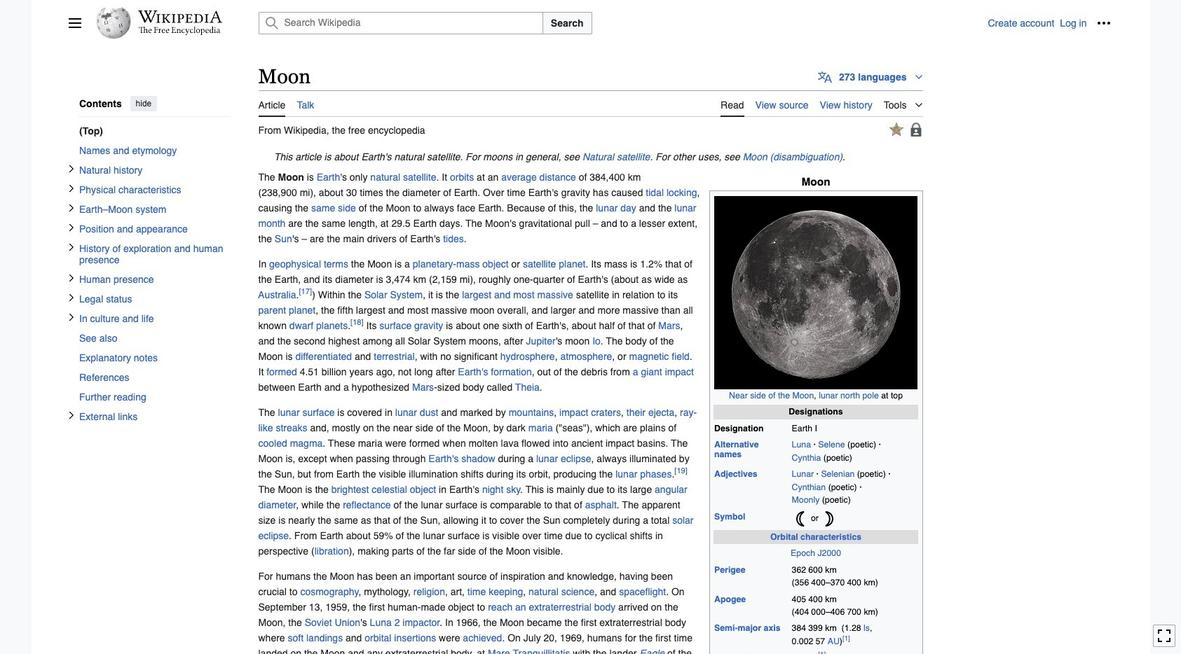 Task type: locate. For each thing, give the bounding box(es) containing it.
page semi-protected image
[[909, 122, 923, 136]]

x small image
[[67, 184, 75, 192], [67, 274, 75, 282], [67, 293, 75, 302]]

4 x small image from the top
[[67, 243, 75, 251]]

fullscreen image
[[1158, 630, 1172, 644]]

☾ image
[[792, 511, 809, 528]]

Search Wikipedia search field
[[258, 12, 543, 34]]

language progressive image
[[818, 70, 832, 84]]

2 vertical spatial x small image
[[67, 293, 75, 302]]

note
[[258, 149, 923, 165]]

1 x small image from the top
[[67, 184, 75, 192]]

6 x small image from the top
[[67, 411, 75, 420]]

personal tools navigation
[[985, 12, 1118, 34]]

x small image
[[67, 164, 75, 173], [67, 204, 75, 212], [67, 223, 75, 232], [67, 243, 75, 251], [67, 313, 75, 321], [67, 411, 75, 420]]

0 vertical spatial x small image
[[67, 184, 75, 192]]

main content
[[253, 63, 1114, 655]]

1 vertical spatial x small image
[[67, 274, 75, 282]]

None search field
[[242, 12, 985, 34]]



Task type: vqa. For each thing, say whether or not it's contained in the screenshot.
the "blood"
no



Task type: describe. For each thing, give the bounding box(es) containing it.
wikipedia image
[[138, 11, 222, 23]]

the free encyclopedia image
[[139, 27, 221, 36]]

☽ image
[[821, 511, 838, 528]]

5 x small image from the top
[[67, 313, 75, 321]]

2 x small image from the top
[[67, 274, 75, 282]]

featured article image
[[889, 123, 904, 136]]

ellipsis image
[[1097, 16, 1111, 30]]

1 x small image from the top
[[67, 164, 75, 173]]

menu image
[[68, 16, 82, 30]]

3 x small image from the top
[[67, 293, 75, 302]]

3 x small image from the top
[[67, 223, 75, 232]]

full moon in the darkness of the night sky. it is patterned with a mix of light-tone regions and darker, irregular blotches, and scattered with varied circles surrounded by out-thrown rays of bright ejecta: impact craters. image
[[715, 196, 918, 390]]

2 x small image from the top
[[67, 204, 75, 212]]



